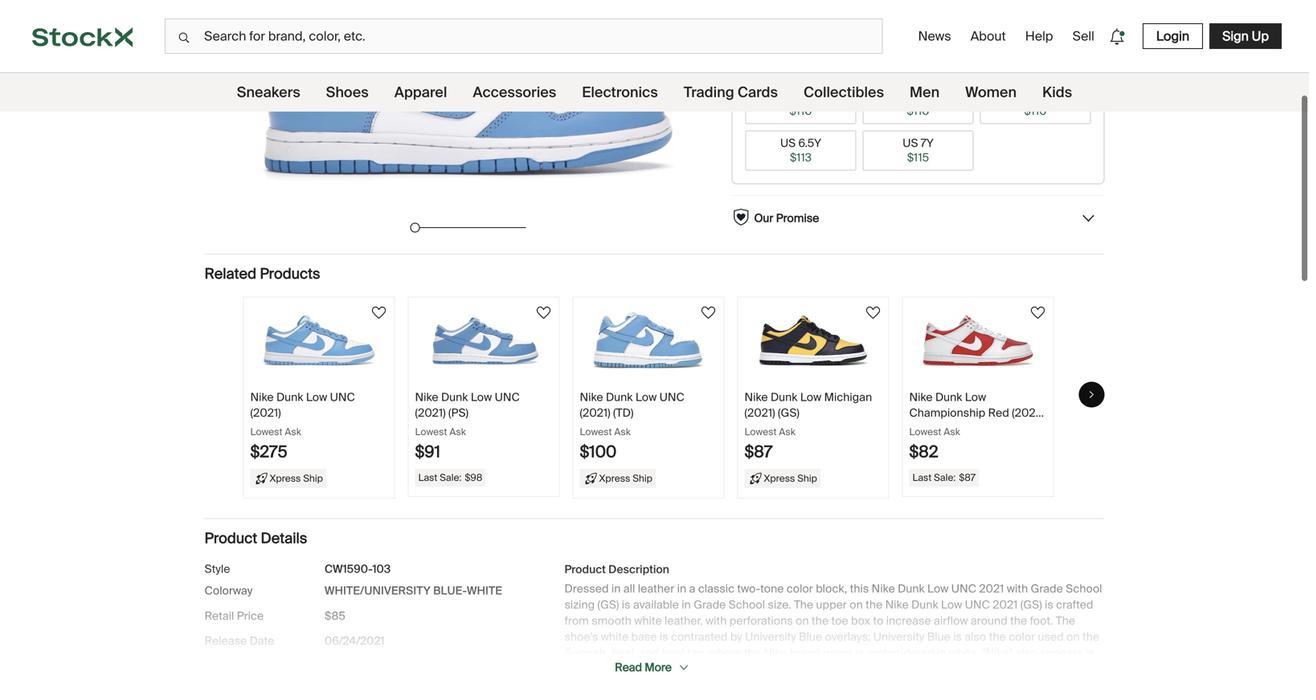 Task type: describe. For each thing, give the bounding box(es) containing it.
white/university
[[325, 584, 431, 599]]

$82
[[909, 442, 939, 463]]

notification unread icon image
[[1106, 25, 1128, 48]]

dressed
[[565, 582, 609, 597]]

$110 for us 5y $110
[[790, 103, 812, 118]]

view asks
[[895, 80, 947, 95]]

cw1590-
[[325, 562, 373, 577]]

verified
[[794, 165, 834, 180]]

box
[[851, 614, 871, 629]]

$100
[[580, 442, 617, 463]]

in left the white.
[[937, 646, 947, 661]]

(gs) up smooth
[[598, 598, 619, 613]]

xpress for $87
[[764, 473, 795, 485]]

ship for $87
[[797, 473, 817, 485]]

$85
[[325, 609, 346, 624]]

details
[[261, 530, 307, 548]]

read more button
[[610, 655, 694, 681]]

6y
[[1038, 89, 1051, 104]]

heel,
[[612, 646, 637, 661]]

read
[[615, 661, 642, 676]]

university up embroidered at bottom right
[[873, 630, 925, 645]]

low for (gs)
[[800, 390, 822, 405]]

1 vertical spatial 2021
[[993, 598, 1018, 613]]

shoes
[[326, 83, 369, 102]]

the up 'to'
[[866, 598, 883, 613]]

7y
[[921, 136, 934, 151]]

us for us 6.5y $113
[[780, 136, 796, 151]]

promise
[[776, 211, 819, 226]]

2 horizontal spatial white
[[959, 662, 987, 677]]

ask inside nike dunk low michigan (2021) (gs) lowest ask $87
[[779, 426, 796, 439]]

airflow
[[934, 614, 968, 629]]

swoosh,
[[565, 646, 609, 661]]

(td)
[[613, 406, 634, 421]]

used
[[1038, 630, 1064, 645]]

view sales
[[1039, 80, 1094, 95]]

stockx verified
[[754, 165, 834, 180]]

white
[[467, 584, 502, 599]]

crafted
[[1056, 598, 1094, 613]]

nike dunk low unc (2021) lowest ask $275
[[250, 390, 355, 463]]

(2021) for $275
[[250, 406, 281, 421]]

sales
[[1066, 80, 1094, 95]]

base
[[631, 630, 657, 645]]

kids link
[[1043, 73, 1072, 112]]

the down heel at the right of the page
[[661, 662, 678, 677]]

apparel link
[[394, 73, 447, 112]]

shoe's
[[565, 630, 598, 645]]

follow image for $100
[[699, 304, 718, 323]]

lowest for $91
[[415, 426, 447, 439]]

1 horizontal spatial $87
[[959, 472, 976, 484]]

women link
[[965, 73, 1017, 112]]

(ps)
[[449, 406, 469, 421]]

us 5.5y $110
[[898, 89, 939, 118]]

last sale: $87
[[913, 472, 976, 484]]

news
[[918, 28, 951, 45]]

dunk for lowest
[[276, 390, 303, 405]]

the up appears
[[1083, 630, 1100, 645]]

(2021) for $91
[[415, 406, 446, 421]]

stockx logo image
[[32, 27, 133, 47]]

xpress for $275
[[270, 473, 301, 485]]

0 vertical spatial 2021
[[979, 582, 1004, 597]]

$98
[[465, 472, 482, 484]]

nike dunk low michigan (2021) (gs) image
[[757, 311, 870, 371]]

help
[[1025, 28, 1053, 45]]

sign up
[[1223, 28, 1269, 45]]

available
[[633, 598, 679, 613]]

1 vertical spatial school
[[729, 598, 765, 613]]

0 vertical spatial school
[[1066, 582, 1102, 597]]

asks
[[922, 80, 947, 95]]

sneakers link
[[237, 73, 300, 112]]

unc up around
[[965, 598, 990, 613]]

1 vertical spatial a
[[950, 662, 957, 677]]

(2021) for $100
[[580, 406, 611, 421]]

in up 'leather,'
[[682, 598, 691, 613]]

apparel
[[394, 83, 447, 102]]

last inside 'last sale: $110 ▲ $1 (0.9%)'
[[732, 58, 754, 73]]

tag,
[[687, 646, 707, 661]]

product for product details
[[205, 530, 257, 548]]

5y
[[803, 89, 817, 104]]

is right sneaker
[[865, 662, 874, 677]]

toe
[[832, 614, 849, 629]]

view sales button
[[1031, 74, 1102, 101]]

1 horizontal spatial with
[[1007, 582, 1028, 597]]

4.5y
[[1033, 42, 1056, 57]]

ask inside nike dunk low unc (2021) lowest ask $275
[[285, 426, 301, 439]]

0 vertical spatial also
[[965, 630, 986, 645]]

collectibles link
[[804, 73, 884, 112]]

on up appears
[[1067, 630, 1080, 645]]

sneakers
[[237, 83, 300, 102]]

product category switcher element
[[0, 73, 1309, 112]]

lowest ask $82
[[909, 426, 960, 463]]

women
[[965, 83, 1017, 102]]

us for us 6y $110
[[1020, 89, 1035, 104]]

sale: for $91
[[440, 472, 462, 484]]

view for view sales
[[1039, 80, 1063, 95]]

block,
[[816, 582, 847, 597]]

view asks button
[[888, 74, 954, 101]]

06/24/2021
[[325, 634, 385, 649]]

us for us 4.5y $107
[[1015, 42, 1030, 57]]

$110 for us 6y $110
[[1024, 103, 1047, 118]]

blue down heel,
[[619, 662, 642, 677]]

1 horizontal spatial more
[[962, 15, 993, 32]]

is up foot.
[[1045, 598, 1054, 613]]

0 horizontal spatial color
[[787, 582, 813, 597]]

upper
[[816, 598, 847, 613]]

last for $91
[[418, 472, 437, 484]]

360 slider track slider
[[410, 223, 420, 233]]

1 vertical spatial the
[[1056, 614, 1076, 629]]

2 vertical spatial a
[[646, 678, 653, 681]]

product description dressed in all leather in a classic two-tone color block, this nike dunk low unc 2021 with grade school sizing (gs) is available in grade school size. the upper on the nike dunk low unc 2021 (gs) is crafted from smooth white leather, with perforations on the toe box to increase airflow around the foot. the shoe's white base is contrasted by university blue overlays; university blue is also the color used on the swoosh, heel, and heel tag, where the nike brand name is embroidered in white. "nike" also appears in university blue on the lightly padded tongue. the sneaker is completed by a white rubber midsole undergirded by a university blue outsole.
[[565, 563, 1102, 681]]

accessories link
[[473, 73, 556, 112]]

sell link
[[1066, 21, 1101, 51]]

unc for $100
[[660, 390, 685, 405]]

5.5y
[[916, 89, 939, 104]]

blue down padded
[[709, 678, 732, 681]]

1 vertical spatial grade
[[694, 598, 726, 613]]

us 7y $115
[[903, 136, 934, 165]]

0 vertical spatial the
[[794, 598, 814, 613]]

toggle promise value prop image
[[1081, 211, 1097, 227]]

lowest for $87
[[745, 426, 777, 439]]

and
[[640, 646, 659, 661]]

xpress ship for $87
[[764, 473, 817, 485]]

completed
[[876, 662, 933, 677]]

us 6y $110
[[1020, 89, 1051, 118]]

xpress ship for $100
[[599, 473, 653, 485]]

date
[[250, 634, 274, 649]]

follow image for $275
[[369, 304, 389, 323]]

michigan
[[824, 390, 872, 405]]

nike inside nike dunk low michigan (2021) (gs) lowest ask $87
[[745, 390, 768, 405]]

$109
[[870, 15, 899, 32]]

university down the perforations
[[745, 630, 796, 645]]

about
[[971, 28, 1006, 45]]

related
[[205, 265, 256, 283]]

move carousel right image
[[1087, 390, 1097, 400]]

$91
[[415, 442, 440, 463]]

description
[[609, 563, 669, 577]]

red
[[988, 406, 1009, 421]]

on down and
[[645, 662, 658, 677]]

on up 'brand'
[[796, 614, 809, 629]]

read more
[[615, 661, 672, 676]]

2 horizontal spatial by
[[936, 662, 948, 677]]

0 vertical spatial by
[[730, 630, 742, 645]]

bids
[[995, 80, 1018, 95]]

accessories
[[473, 83, 556, 102]]

1 vertical spatial color
[[1009, 630, 1035, 645]]

retail price
[[205, 609, 264, 624]]

is down all
[[622, 598, 631, 613]]

us for us 5.5y $110
[[898, 89, 913, 104]]

$110 for us 5.5y $110
[[907, 103, 930, 118]]

us for us 5y $110
[[785, 89, 800, 104]]

us 4.5y $107
[[1015, 42, 1056, 72]]

us for us 7y $115
[[903, 136, 918, 151]]



Task type: locate. For each thing, give the bounding box(es) containing it.
us inside us 6.5y $113
[[780, 136, 796, 151]]

1 horizontal spatial follow image
[[534, 304, 553, 323]]

product for product description dressed in all leather in a classic two-tone color block, this nike dunk low unc 2021 with grade school sizing (gs) is available in grade school size. the upper on the nike dunk low unc 2021 (gs) is crafted from smooth white leather, with perforations on the toe box to increase airflow around the foot. the shoe's white base is contrasted by university blue overlays; university blue is also the color used on the swoosh, heel, and heel tag, where the nike brand name is embroidered in white. "nike" also appears in university blue on the lightly padded tongue. the sneaker is completed by a white rubber midsole undergirded by a university blue outsole.
[[565, 563, 606, 577]]

2 horizontal spatial view
[[1039, 80, 1063, 95]]

the down the 'crafted'
[[1056, 614, 1076, 629]]

unc inside nike dunk low unc (2021) (ps) lowest ask $91
[[495, 390, 520, 405]]

ship for $100
[[633, 473, 653, 485]]

lowest inside nike dunk low unc (2021) (ps) lowest ask $91
[[415, 426, 447, 439]]

last down $91 at bottom
[[418, 472, 437, 484]]

$113
[[790, 150, 812, 165]]

2 view from the left
[[968, 80, 992, 95]]

sell left '$109'
[[826, 15, 848, 32]]

1 vertical spatial with
[[706, 614, 727, 629]]

follow image for $87
[[864, 304, 883, 323]]

low for lowest
[[306, 390, 327, 405]]

in left all
[[612, 582, 621, 597]]

1 horizontal spatial last
[[732, 58, 754, 73]]

2 xpress ship from the left
[[599, 473, 653, 485]]

$110 inside us 5.5y $110
[[907, 103, 930, 118]]

(gs) down nike dunk low michigan (2021) (gs) image
[[778, 406, 800, 421]]

5 (2021) from the left
[[1012, 406, 1043, 421]]

school
[[1066, 582, 1102, 597], [729, 598, 765, 613]]

3 follow image from the left
[[1028, 304, 1048, 323]]

1 xpress from the left
[[270, 473, 301, 485]]

midsole
[[1027, 662, 1069, 677]]

us inside us 7y $115
[[903, 136, 918, 151]]

$110 for last sale: $110 ▲ $1 (0.9%)
[[732, 76, 764, 97]]

around
[[971, 614, 1008, 629]]

xpress ship for $275
[[270, 473, 323, 485]]

from
[[565, 614, 589, 629]]

white up base
[[634, 614, 662, 629]]

$110 inside 'last sale: $110 ▲ $1 (0.9%)'
[[732, 76, 764, 97]]

2 horizontal spatial sale:
[[934, 472, 956, 484]]

for left about
[[943, 15, 959, 32]]

stockx
[[754, 165, 792, 180]]

$110 up $1
[[732, 76, 764, 97]]

with up around
[[1007, 582, 1028, 597]]

(2021) inside nike dunk low unc (2021) (td) lowest ask $100
[[580, 406, 611, 421]]

view for view asks
[[895, 80, 919, 95]]

electronics
[[582, 83, 658, 102]]

low inside nike dunk low unc (2021) lowest ask $275
[[306, 390, 327, 405]]

(2021) inside nike dunk low unc (2021) (ps) lowest ask $91
[[415, 406, 446, 421]]

xpress ship down "$275"
[[270, 473, 323, 485]]

low inside nike dunk low michigan (2021) (gs) lowest ask $87
[[800, 390, 822, 405]]

1 vertical spatial product
[[565, 563, 606, 577]]

us inside us 6y $110
[[1020, 89, 1035, 104]]

0 horizontal spatial $112
[[790, 57, 812, 72]]

$112 inside button
[[907, 57, 929, 72]]

2 horizontal spatial follow image
[[1028, 304, 1048, 323]]

to
[[873, 614, 884, 629]]

last for $82
[[913, 472, 932, 484]]

unc
[[330, 390, 355, 405], [495, 390, 520, 405], [660, 390, 685, 405], [951, 582, 977, 597], [965, 598, 990, 613]]

in right leather
[[677, 582, 687, 597]]

2 follow image from the left
[[534, 304, 553, 323]]

size.
[[768, 598, 791, 613]]

dunk for (td)
[[606, 390, 633, 405]]

2 horizontal spatial xpress
[[764, 473, 795, 485]]

the up padded
[[744, 646, 761, 661]]

championship
[[909, 406, 986, 421]]

last up trading cards
[[732, 58, 754, 73]]

sell for sell for $109 or ask for more
[[826, 15, 848, 32]]

ship down nike dunk low unc (2021) (td) lowest ask $100 on the bottom
[[633, 473, 653, 485]]

2 horizontal spatial xpress ship
[[764, 473, 817, 485]]

0 vertical spatial a
[[689, 582, 696, 597]]

sign
[[1223, 28, 1249, 45]]

5 lowest from the left
[[909, 426, 942, 439]]

more right the read
[[645, 661, 672, 676]]

low for (ps)
[[471, 390, 492, 405]]

1 view from the left
[[895, 80, 919, 95]]

nike
[[250, 390, 274, 405], [415, 390, 439, 405], [580, 390, 603, 405], [745, 390, 768, 405], [909, 390, 933, 405], [872, 582, 895, 597], [885, 598, 909, 613], [764, 646, 787, 661]]

nike inside nike dunk low unc (2021) (td) lowest ask $100
[[580, 390, 603, 405]]

$107
[[1024, 57, 1048, 72]]

1 for from the left
[[851, 15, 867, 32]]

us inside us 3.5y $112
[[781, 42, 796, 57]]

2 horizontal spatial ship
[[797, 473, 817, 485]]

2 xpress from the left
[[599, 473, 630, 485]]

1 horizontal spatial a
[[689, 582, 696, 597]]

0 horizontal spatial follow image
[[699, 304, 718, 323]]

the down upper
[[812, 614, 829, 629]]

3 view from the left
[[1039, 80, 1063, 95]]

2 lowest from the left
[[415, 426, 447, 439]]

1 $112 from the left
[[790, 57, 812, 72]]

where
[[710, 646, 741, 661]]

ask inside nike dunk low unc (2021) (ps) lowest ask $91
[[450, 426, 466, 439]]

for
[[851, 15, 867, 32], [943, 15, 959, 32]]

blue-
[[433, 584, 467, 599]]

sale: down $82 in the bottom of the page
[[934, 472, 956, 484]]

1 horizontal spatial ship
[[633, 473, 653, 485]]

sale: inside 'last sale: $110 ▲ $1 (0.9%)'
[[757, 58, 783, 73]]

color down foot.
[[1009, 630, 1035, 645]]

view bids
[[968, 80, 1018, 95]]

3 xpress ship from the left
[[764, 473, 817, 485]]

in right appears
[[1086, 646, 1095, 661]]

lowest inside lowest ask $82
[[909, 426, 942, 439]]

classic
[[698, 582, 735, 597]]

0 horizontal spatial for
[[851, 15, 867, 32]]

release date
[[205, 634, 274, 649]]

(gs)
[[778, 406, 800, 421], [909, 421, 931, 436], [598, 598, 619, 613], [1021, 598, 1042, 613]]

white down the white.
[[959, 662, 987, 677]]

low for (td)
[[636, 390, 657, 405]]

(gs) up $82 in the bottom of the page
[[909, 421, 931, 436]]

2 for from the left
[[943, 15, 959, 32]]

lowest for $100
[[580, 426, 612, 439]]

3 (2021) from the left
[[580, 406, 611, 421]]

1 horizontal spatial follow image
[[864, 304, 883, 323]]

unc down nike dunk low unc (2021) image
[[330, 390, 355, 405]]

price
[[237, 609, 264, 624]]

0 horizontal spatial a
[[646, 678, 653, 681]]

school down two- on the bottom
[[729, 598, 765, 613]]

xpress
[[270, 473, 301, 485], [599, 473, 630, 485], [764, 473, 795, 485]]

4 (2021) from the left
[[745, 406, 775, 421]]

release
[[205, 634, 247, 649]]

2 horizontal spatial last
[[913, 472, 932, 484]]

$275
[[250, 442, 288, 463]]

$110 down kids
[[1024, 103, 1047, 118]]

0 horizontal spatial by
[[631, 678, 643, 681]]

colorway
[[205, 584, 253, 599]]

for left '$109'
[[851, 15, 867, 32]]

nike dunk low unc (2021) image
[[263, 311, 375, 371]]

1 ship from the left
[[303, 473, 323, 485]]

us for us 3.5y $112
[[781, 42, 796, 57]]

product
[[205, 530, 257, 548], [565, 563, 606, 577]]

dunk inside nike dunk low unc (2021) (ps) lowest ask $91
[[441, 390, 468, 405]]

dunk inside nike dunk low unc (2021) (td) lowest ask $100
[[606, 390, 633, 405]]

ask inside lowest ask $82
[[944, 426, 960, 439]]

nike dunk low unc (2021) (td) lowest ask $100
[[580, 390, 685, 463]]

1 xpress ship from the left
[[270, 473, 323, 485]]

dunk inside nike dunk low unc (2021) lowest ask $275
[[276, 390, 303, 405]]

$112 inside us 3.5y $112
[[790, 57, 812, 72]]

brand
[[790, 646, 820, 661]]

nike inside nike dunk low unc (2021) lowest ask $275
[[250, 390, 274, 405]]

the up "nike"
[[989, 630, 1006, 645]]

xpress down "$275"
[[270, 473, 301, 485]]

0 vertical spatial white
[[634, 614, 662, 629]]

1 horizontal spatial white
[[634, 614, 662, 629]]

2 ship from the left
[[633, 473, 653, 485]]

1 vertical spatial also
[[1015, 646, 1037, 661]]

low inside nike dunk low championship red (2021) (gs)
[[965, 390, 986, 405]]

the right size.
[[794, 598, 814, 613]]

with up the contrasted
[[706, 614, 727, 629]]

1 horizontal spatial school
[[1066, 582, 1102, 597]]

the down 'brand'
[[799, 662, 818, 677]]

nike dunk low unc (2021) (td) image
[[592, 311, 705, 371]]

xpress ship
[[270, 473, 323, 485], [599, 473, 653, 485], [764, 473, 817, 485]]

electronics link
[[582, 73, 658, 112]]

lowest inside nike dunk low michigan (2021) (gs) lowest ask $87
[[745, 426, 777, 439]]

ship down nike dunk low michigan (2021) (gs) lowest ask $87
[[797, 473, 817, 485]]

unc for $91
[[495, 390, 520, 405]]

trading cards link
[[684, 73, 778, 112]]

us
[[781, 42, 796, 57], [1015, 42, 1030, 57], [785, 89, 800, 104], [898, 89, 913, 104], [1020, 89, 1035, 104], [780, 136, 796, 151], [903, 136, 918, 151]]

1 horizontal spatial xpress
[[599, 473, 630, 485]]

ship down nike dunk low unc (2021) lowest ask $275
[[303, 473, 323, 485]]

nike dunk low unc (2021) (ps) lowest ask $91
[[415, 390, 520, 463]]

1 (2021) from the left
[[250, 406, 281, 421]]

tongue.
[[757, 662, 796, 677]]

us inside us 4.5y $107
[[1015, 42, 1030, 57]]

1 horizontal spatial grade
[[1031, 582, 1063, 597]]

on down 'this'
[[850, 598, 863, 613]]

by up where
[[730, 630, 742, 645]]

nike dunk low championship red (2021) (gs) image
[[922, 311, 1034, 371]]

0 horizontal spatial last
[[418, 472, 437, 484]]

low for (2021)
[[965, 390, 986, 405]]

1 follow image from the left
[[699, 304, 718, 323]]

3 xpress from the left
[[764, 473, 795, 485]]

0 vertical spatial more
[[962, 15, 993, 32]]

by right the "completed"
[[936, 662, 948, 677]]

0 horizontal spatial with
[[706, 614, 727, 629]]

more inside button
[[645, 661, 672, 676]]

1 horizontal spatial sell
[[1073, 28, 1095, 45]]

perforations
[[730, 614, 793, 629]]

xpress down $100 at the bottom left of the page
[[599, 473, 630, 485]]

1 vertical spatial white
[[601, 630, 629, 645]]

nike inside nike dunk low unc (2021) (ps) lowest ask $91
[[415, 390, 439, 405]]

also up the white.
[[965, 630, 986, 645]]

outsole.
[[735, 678, 777, 681]]

unc inside nike dunk low unc (2021) (td) lowest ask $100
[[660, 390, 685, 405]]

a left classic
[[689, 582, 696, 597]]

xpress down nike dunk low michigan (2021) (gs) lowest ask $87
[[764, 473, 795, 485]]

a
[[689, 582, 696, 597], [950, 662, 957, 677], [646, 678, 653, 681]]

1 horizontal spatial product
[[565, 563, 606, 577]]

2 horizontal spatial a
[[950, 662, 957, 677]]

stockx logo link
[[0, 0, 165, 72]]

sell left "notification unread icon"
[[1073, 28, 1095, 45]]

view for view bids
[[968, 80, 992, 95]]

1 vertical spatial more
[[645, 661, 672, 676]]

heel
[[662, 646, 685, 661]]

school up the 'crafted'
[[1066, 582, 1102, 597]]

also up rubber
[[1015, 646, 1037, 661]]

sale:
[[757, 58, 783, 73], [440, 472, 462, 484], [934, 472, 956, 484]]

dunk for (ps)
[[441, 390, 468, 405]]

white.
[[949, 646, 980, 661]]

1 vertical spatial by
[[936, 662, 948, 677]]

kids
[[1043, 83, 1072, 102]]

1 horizontal spatial color
[[1009, 630, 1035, 645]]

sneaker
[[821, 662, 862, 677]]

xpress ship down $100 at the bottom left of the page
[[599, 473, 653, 485]]

"nike"
[[982, 646, 1013, 661]]

unc inside nike dunk low unc (2021) lowest ask $275
[[330, 390, 355, 405]]

white
[[634, 614, 662, 629], [601, 630, 629, 645], [959, 662, 987, 677]]

3 ship from the left
[[797, 473, 817, 485]]

0 horizontal spatial also
[[965, 630, 986, 645]]

our
[[754, 211, 774, 226]]

0 horizontal spatial follow image
[[369, 304, 389, 323]]

the
[[866, 598, 883, 613], [812, 614, 829, 629], [1010, 614, 1027, 629], [989, 630, 1006, 645], [1083, 630, 1100, 645], [744, 646, 761, 661], [661, 662, 678, 677]]

2 follow image from the left
[[864, 304, 883, 323]]

is down overlays; on the bottom
[[855, 646, 864, 661]]

lightly
[[680, 662, 711, 677]]

unc down the nike dunk low unc (2021) (ps) image
[[495, 390, 520, 405]]

1 horizontal spatial by
[[730, 630, 742, 645]]

university down lightly
[[655, 678, 706, 681]]

dunk inside nike dunk low michigan (2021) (gs) lowest ask $87
[[771, 390, 798, 405]]

cw1590-103
[[325, 562, 391, 577]]

$110 up the "6.5y" on the top
[[790, 103, 812, 118]]

sale: for $82
[[934, 472, 956, 484]]

0 horizontal spatial xpress ship
[[270, 473, 323, 485]]

$110 down men
[[907, 103, 930, 118]]

$112 up 5y
[[790, 57, 812, 72]]

1 horizontal spatial for
[[943, 15, 959, 32]]

0 horizontal spatial grade
[[694, 598, 726, 613]]

nike dunk low unc (2021) (gs) 0 image
[[237, 0, 700, 217]]

sell for sell
[[1073, 28, 1095, 45]]

(gs) inside nike dunk low championship red (2021) (gs)
[[909, 421, 931, 436]]

men link
[[910, 73, 940, 112]]

follow image
[[369, 304, 389, 323], [534, 304, 553, 323], [1028, 304, 1048, 323]]

lowest inside nike dunk low unc (2021) lowest ask $275
[[250, 426, 283, 439]]

unc down nike dunk low unc (2021) (td) image
[[660, 390, 685, 405]]

ship for $275
[[303, 473, 323, 485]]

3 lowest from the left
[[580, 426, 612, 439]]

(2021) inside nike dunk low unc (2021) lowest ask $275
[[250, 406, 281, 421]]

product up "style"
[[205, 530, 257, 548]]

also
[[965, 630, 986, 645], [1015, 646, 1037, 661]]

unc up airflow
[[951, 582, 977, 597]]

a down the white.
[[950, 662, 957, 677]]

dunk for (gs)
[[771, 390, 798, 405]]

2 vertical spatial white
[[959, 662, 987, 677]]

more
[[962, 15, 993, 32], [645, 661, 672, 676]]

sale: left $98
[[440, 472, 462, 484]]

(gs) inside nike dunk low michigan (2021) (gs) lowest ask $87
[[778, 406, 800, 421]]

grade up the 'crafted'
[[1031, 582, 1063, 597]]

login button
[[1143, 23, 1203, 49]]

is up the white.
[[953, 630, 962, 645]]

is up heel at the right of the page
[[660, 630, 668, 645]]

blue up 'brand'
[[799, 630, 822, 645]]

0 horizontal spatial ship
[[303, 473, 323, 485]]

sale: up cards
[[757, 58, 783, 73]]

low inside nike dunk low unc (2021) (td) lowest ask $100
[[636, 390, 657, 405]]

0 horizontal spatial sale:
[[440, 472, 462, 484]]

dunk inside nike dunk low championship red (2021) (gs)
[[936, 390, 962, 405]]

(2021) inside nike dunk low michigan (2021) (gs) lowest ask $87
[[745, 406, 775, 421]]

$115
[[907, 150, 929, 165]]

$112 button
[[863, 37, 974, 77]]

(2021) for $87
[[745, 406, 775, 421]]

products
[[260, 265, 320, 283]]

▲
[[732, 102, 743, 117]]

last sale: $110 ▲ $1 (0.9%)
[[732, 58, 793, 117]]

us inside us 5.5y $110
[[898, 89, 913, 104]]

xpress ship down nike dunk low michigan (2021) (gs) lowest ask $87
[[764, 473, 817, 485]]

product inside product description dressed in all leather in a classic two-tone color block, this nike dunk low unc 2021 with grade school sizing (gs) is available in grade school size. the upper on the nike dunk low unc 2021 (gs) is crafted from smooth white leather, with perforations on the toe box to increase airflow around the foot. the shoe's white base is contrasted by university blue overlays; university blue is also the color used on the swoosh, heel, and heel tag, where the nike brand name is embroidered in white. "nike" also appears in university blue on the lightly padded tongue. the sneaker is completed by a white rubber midsole undergirded by a university blue outsole.
[[565, 563, 606, 577]]

0 vertical spatial product
[[205, 530, 257, 548]]

lowest inside nike dunk low unc (2021) (td) lowest ask $100
[[580, 426, 612, 439]]

last down $82 in the bottom of the page
[[913, 472, 932, 484]]

$112
[[790, 57, 812, 72], [907, 57, 929, 72]]

nike dunk low michigan (2021) (gs) lowest ask $87
[[745, 390, 872, 463]]

1 horizontal spatial xpress ship
[[599, 473, 653, 485]]

nike inside nike dunk low championship red (2021) (gs)
[[909, 390, 933, 405]]

last
[[732, 58, 754, 73], [418, 472, 437, 484], [913, 472, 932, 484]]

2 vertical spatial the
[[799, 662, 818, 677]]

dunk for (2021)
[[936, 390, 962, 405]]

unc for $275
[[330, 390, 355, 405]]

all
[[624, 582, 635, 597]]

(2021) inside nike dunk low championship red (2021) (gs)
[[1012, 406, 1043, 421]]

0 horizontal spatial sell
[[826, 15, 848, 32]]

2 vertical spatial by
[[631, 678, 643, 681]]

1 lowest from the left
[[250, 426, 283, 439]]

2 $112 from the left
[[907, 57, 929, 72]]

follow image for ask
[[534, 304, 553, 323]]

$87 inside nike dunk low michigan (2021) (gs) lowest ask $87
[[745, 442, 773, 463]]

sizing
[[565, 598, 595, 613]]

foot.
[[1030, 614, 1053, 629]]

product up dressed
[[565, 563, 606, 577]]

4 lowest from the left
[[745, 426, 777, 439]]

nike dunk low unc (2021) (ps) image
[[428, 311, 540, 371]]

0 vertical spatial with
[[1007, 582, 1028, 597]]

blue down airflow
[[927, 630, 951, 645]]

(0.9%)
[[760, 101, 793, 116]]

$110 inside us 6y $110
[[1024, 103, 1047, 118]]

$1
[[746, 101, 757, 116]]

0 horizontal spatial $87
[[745, 442, 773, 463]]

ask inside nike dunk low unc (2021) (td) lowest ask $100
[[614, 426, 631, 439]]

2 (2021) from the left
[[415, 406, 446, 421]]

grade down classic
[[694, 598, 726, 613]]

1 follow image from the left
[[369, 304, 389, 323]]

0 vertical spatial color
[[787, 582, 813, 597]]

low inside nike dunk low unc (2021) (ps) lowest ask $91
[[471, 390, 492, 405]]

$110 inside us 5y $110
[[790, 103, 812, 118]]

or
[[902, 15, 915, 32]]

the left foot.
[[1010, 614, 1027, 629]]

0 vertical spatial grade
[[1031, 582, 1063, 597]]

by down read more
[[631, 678, 643, 681]]

0 horizontal spatial school
[[729, 598, 765, 613]]

in
[[612, 582, 621, 597], [677, 582, 687, 597], [682, 598, 691, 613], [937, 646, 947, 661], [1086, 646, 1095, 661]]

0 horizontal spatial more
[[645, 661, 672, 676]]

0 horizontal spatial xpress
[[270, 473, 301, 485]]

(gs) up foot.
[[1021, 598, 1042, 613]]

up
[[1252, 28, 1269, 45]]

ask
[[918, 15, 940, 32], [285, 426, 301, 439], [450, 426, 466, 439], [614, 426, 631, 439], [779, 426, 796, 439], [944, 426, 960, 439]]

color up size.
[[787, 582, 813, 597]]

1 horizontal spatial sale:
[[757, 58, 783, 73]]

our promise
[[754, 211, 819, 226]]

1 vertical spatial $87
[[959, 472, 976, 484]]

follow image
[[699, 304, 718, 323], [864, 304, 883, 323]]

$110
[[732, 76, 764, 97], [790, 103, 812, 118], [907, 103, 930, 118], [1024, 103, 1047, 118]]

university up "undergirded"
[[565, 662, 616, 677]]

product details
[[205, 530, 307, 548]]

Search... search field
[[165, 18, 883, 54]]

0 horizontal spatial product
[[205, 530, 257, 548]]

1 horizontal spatial $112
[[907, 57, 929, 72]]

a down read more
[[646, 678, 653, 681]]

0 vertical spatial $87
[[745, 442, 773, 463]]

1 horizontal spatial view
[[968, 80, 992, 95]]

the
[[794, 598, 814, 613], [1056, 614, 1076, 629], [799, 662, 818, 677]]

white down smooth
[[601, 630, 629, 645]]

1 horizontal spatial also
[[1015, 646, 1037, 661]]

us inside us 5y $110
[[785, 89, 800, 104]]

more right 'news' on the right
[[962, 15, 993, 32]]

xpress for $100
[[599, 473, 630, 485]]

grade
[[1031, 582, 1063, 597], [694, 598, 726, 613]]

$112 up view asks
[[907, 57, 929, 72]]

0 horizontal spatial view
[[895, 80, 919, 95]]

leather
[[638, 582, 675, 597]]

about link
[[964, 21, 1013, 51]]

on
[[850, 598, 863, 613], [796, 614, 809, 629], [1067, 630, 1080, 645], [645, 662, 658, 677]]

0 horizontal spatial white
[[601, 630, 629, 645]]



Task type: vqa. For each thing, say whether or not it's contained in the screenshot.
'Classic' inside the CROCS CLASSIC MEGA CRUSH CLOG ATMOSPHERE
no



